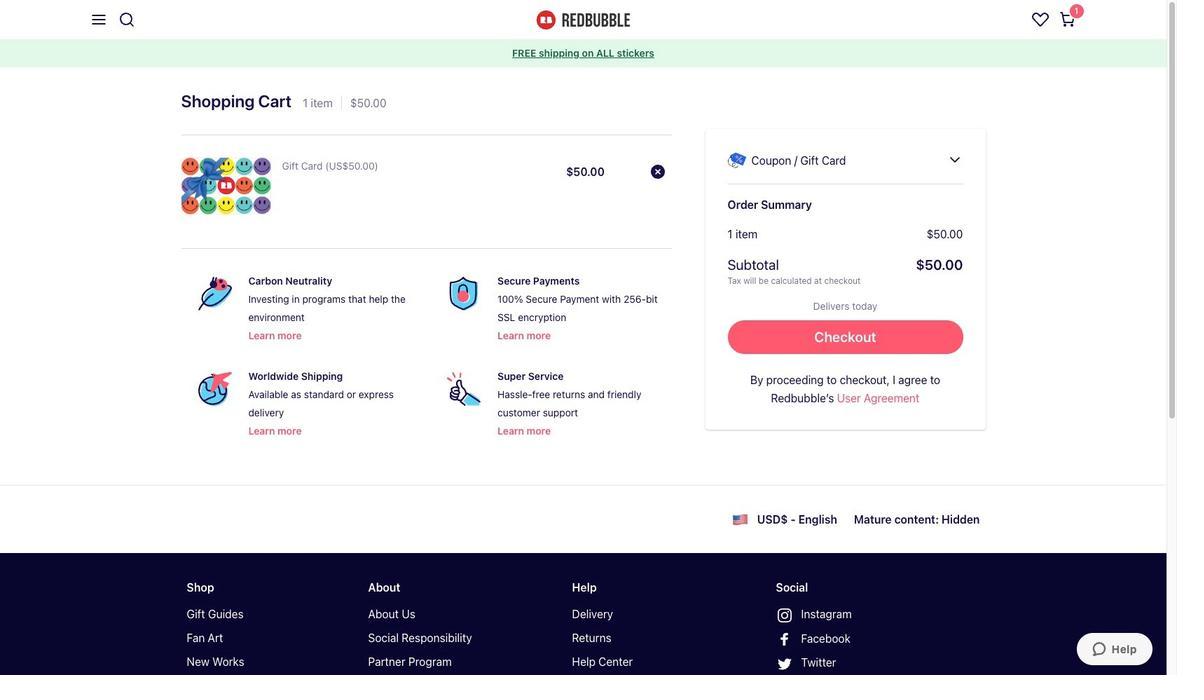 Task type: describe. For each thing, give the bounding box(es) containing it.
worldwide shipping image
[[198, 372, 232, 406]]

carbon neutrality image
[[198, 277, 232, 310]]

trust signals element
[[181, 260, 672, 451]]

cost summary element
[[728, 225, 964, 287]]



Task type: vqa. For each thing, say whether or not it's contained in the screenshot.
the left Silly
no



Task type: locate. For each thing, give the bounding box(es) containing it.
secure payments image
[[447, 277, 481, 310]]

footer
[[0, 484, 1167, 675]]

order summary element
[[706, 129, 986, 430]]

super service image
[[447, 372, 481, 406]]



